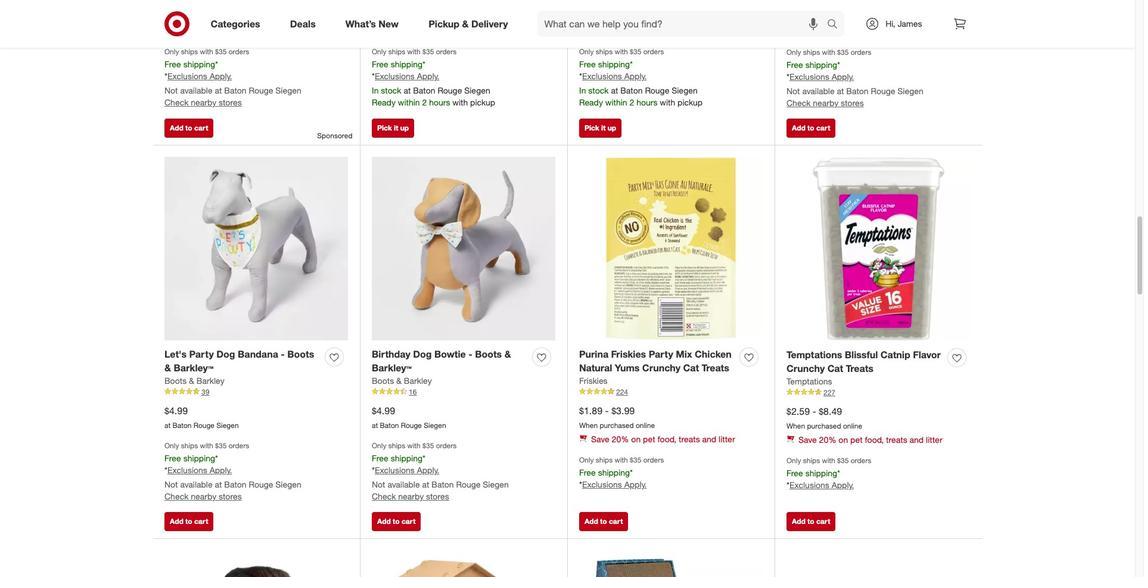 Task type: describe. For each thing, give the bounding box(es) containing it.
- inside let's party dog bandana - boots & barkley™
[[281, 348, 285, 360]]

1 it from the left
[[394, 123, 399, 132]]

birthday dog bowtie - boots & barkley™ link
[[372, 348, 528, 375]]

1 up from the left
[[400, 123, 409, 132]]

dog inside let's party dog bandana - boots & barkley™
[[217, 348, 235, 360]]

in for 1st pick it up button from the right
[[580, 86, 586, 96]]

add for let's party dog bandana - boots & barkley™
[[170, 517, 184, 526]]

let's party dog bandana - boots & barkley™
[[165, 348, 314, 374]]

- inside birthday dog bowtie - boots & barkley™
[[469, 348, 473, 360]]

ready for 2nd pick it up button from right
[[372, 97, 396, 108]]

yums
[[615, 362, 640, 374]]

- inside the $1.89 - $3.99 when purchased online
[[605, 405, 609, 417]]

search button
[[822, 11, 851, 39]]

$1.89
[[580, 405, 603, 417]]

available inside free shipping * * exclusions apply. not available at baton rouge siegen check nearby stores
[[180, 86, 213, 96]]

shipping inside free shipping * * exclusions apply. not available at baton rouge siegen check nearby stores
[[183, 59, 215, 69]]

online inside the $1.89 - $3.99 when purchased online
[[636, 421, 655, 430]]

party inside let's party dog bandana - boots & barkley™
[[189, 348, 214, 360]]

categories link
[[201, 11, 275, 37]]

2 pick it up from the left
[[585, 123, 617, 132]]

add to cart button for let's party dog bandana - boots & barkley™
[[165, 512, 214, 531]]

nearby inside free shipping * * exclusions apply. not available at baton rouge siegen check nearby stores
[[191, 97, 217, 108]]

add to cart button for birthday dog bowtie - boots & barkley™
[[372, 512, 421, 531]]

let's
[[165, 348, 187, 360]]

stores inside free shipping * * exclusions apply. not available at baton rouge siegen check nearby stores
[[219, 97, 242, 108]]

bowtie
[[435, 348, 466, 360]]

chicken
[[695, 348, 732, 360]]

only ships with $35 orders free shipping * * exclusions apply. for $8.49
[[787, 456, 872, 490]]

james
[[898, 18, 923, 29]]

friskies link
[[580, 375, 608, 387]]

sponsored
[[317, 131, 353, 140]]

39
[[202, 387, 209, 396]]

224
[[617, 387, 628, 396]]

227 link
[[787, 387, 971, 398]]

treats inside purina friskies party mix chicken natural yums crunchy cat treats
[[702, 362, 730, 374]]

$8.49
[[819, 405, 843, 417]]

1 hours from the left
[[429, 97, 450, 108]]

add to cart for birthday dog bowtie - boots & barkley™
[[377, 517, 416, 526]]

1 pick from the left
[[377, 123, 392, 132]]

temptations for temptations
[[787, 376, 833, 386]]

boots & barkley link for barkley™
[[372, 375, 432, 387]]

16 link
[[372, 387, 556, 397]]

add to cart button for purina friskies party mix chicken natural yums crunchy cat treats
[[580, 512, 629, 531]]

birthday
[[372, 348, 411, 360]]

$4.99 at baton rouge siegen for barkley™
[[372, 405, 446, 430]]

boots inside let's party dog bandana - boots & barkley™
[[288, 348, 314, 360]]

deals link
[[280, 11, 331, 37]]

within for 1st pick it up button from the right
[[606, 97, 628, 108]]

16
[[409, 387, 417, 396]]

online inside $2.59 - $8.49 when purchased online
[[844, 421, 863, 430]]

cart for birthday dog bowtie - boots & barkley™
[[402, 517, 416, 526]]

purina friskies party mix chicken natural yums crunchy cat treats
[[580, 348, 732, 374]]

$4.99 at baton rouge siegen for &
[[165, 405, 239, 430]]

$4.99 for barkley™
[[372, 405, 395, 417]]

boots & barkley for &
[[165, 375, 225, 386]]

delivery
[[472, 18, 508, 30]]

check inside free shipping * * exclusions apply. not available at baton rouge siegen check nearby stores
[[165, 97, 189, 108]]

pickup & delivery link
[[419, 11, 523, 37]]

add to cart for let's party dog bandana - boots & barkley™
[[170, 517, 208, 526]]

barkley for party
[[197, 375, 225, 386]]

friskies inside purina friskies party mix chicken natural yums crunchy cat treats
[[611, 348, 646, 360]]

bandana
[[238, 348, 278, 360]]

pickup & delivery
[[429, 18, 508, 30]]

cat inside purina friskies party mix chicken natural yums crunchy cat treats
[[684, 362, 699, 374]]

what's
[[346, 18, 376, 30]]

add to cart for purina friskies party mix chicken natural yums crunchy cat treats
[[585, 517, 623, 526]]

barkley™ inside let's party dog bandana - boots & barkley™
[[174, 362, 214, 374]]

cart for purina friskies party mix chicken natural yums crunchy cat treats
[[609, 517, 623, 526]]

39 link
[[165, 387, 348, 397]]

hi,
[[886, 18, 896, 29]]

crunchy inside purina friskies party mix chicken natural yums crunchy cat treats
[[643, 362, 681, 374]]

227
[[824, 388, 836, 397]]

to for purina friskies party mix chicken natural yums crunchy cat treats
[[600, 517, 607, 526]]

purina
[[580, 348, 609, 360]]

hi, james
[[886, 18, 923, 29]]

& for the boots & barkley link related to &
[[189, 375, 194, 386]]

when inside the $1.89 - $3.99 when purchased online
[[580, 421, 598, 430]]

search
[[822, 19, 851, 31]]

only ships with $35 orders free shipping * * exclusions apply. for $3.99
[[580, 456, 664, 490]]

cat inside temptations blissful catnip flavor crunchy cat treats
[[828, 362, 844, 374]]

blissful
[[845, 349, 879, 361]]

what's new
[[346, 18, 399, 30]]

what's new link
[[336, 11, 414, 37]]

& for the boots & barkley link corresponding to barkley™
[[397, 375, 402, 386]]

$2.59
[[787, 405, 810, 417]]

within for 2nd pick it up button from right
[[398, 97, 420, 108]]

& inside birthday dog bowtie - boots & barkley™
[[505, 348, 511, 360]]

purchased inside the $1.89 - $3.99 when purchased online
[[600, 421, 634, 430]]

2 for 2nd pick it up button from right
[[422, 97, 427, 108]]

$1.89 - $3.99 when purchased online
[[580, 405, 655, 430]]

2 for 1st pick it up button from the right
[[630, 97, 635, 108]]



Task type: locate. For each thing, give the bounding box(es) containing it.
barkley for dog
[[404, 375, 432, 386]]

1 vertical spatial friskies
[[580, 375, 608, 386]]

hours
[[429, 97, 450, 108], [637, 97, 658, 108]]

&
[[462, 18, 469, 30], [505, 348, 511, 360], [165, 362, 171, 374], [189, 375, 194, 386], [397, 375, 402, 386]]

1 within from the left
[[398, 97, 420, 108]]

boots & barkley up 16
[[372, 375, 432, 386]]

2 barkley™ from the left
[[372, 362, 412, 374]]

baton
[[224, 86, 247, 96], [413, 86, 436, 96], [621, 86, 643, 96], [847, 86, 869, 96], [173, 421, 192, 430], [380, 421, 399, 430], [224, 480, 247, 490], [432, 480, 454, 490]]

boots right bandana
[[288, 348, 314, 360]]

1 in from the left
[[372, 86, 379, 96]]

barkley™ inside birthday dog bowtie - boots & barkley™
[[372, 362, 412, 374]]

1 horizontal spatial pick
[[585, 123, 600, 132]]

0 horizontal spatial 2
[[422, 97, 427, 108]]

1 pick it up from the left
[[377, 123, 409, 132]]

1 horizontal spatial in
[[580, 86, 586, 96]]

dog left bowtie
[[413, 348, 432, 360]]

& inside 'link'
[[462, 18, 469, 30]]

friskies up 'yums'
[[611, 348, 646, 360]]

0 horizontal spatial hours
[[429, 97, 450, 108]]

add for purina friskies party mix chicken natural yums crunchy cat treats
[[585, 517, 598, 526]]

boots
[[288, 348, 314, 360], [475, 348, 502, 360], [165, 375, 187, 386], [372, 375, 394, 386]]

0 horizontal spatial party
[[189, 348, 214, 360]]

1 horizontal spatial crunchy
[[787, 362, 825, 374]]

natural
[[580, 362, 613, 374]]

available
[[180, 86, 213, 96], [803, 86, 835, 96], [180, 480, 213, 490], [388, 480, 420, 490]]

1 horizontal spatial stock
[[589, 86, 609, 96]]

0 horizontal spatial barkley
[[197, 375, 225, 386]]

temptations blissful catnip flavor crunchy cat treats image
[[787, 157, 971, 341], [787, 157, 971, 341]]

up
[[400, 123, 409, 132], [608, 123, 617, 132]]

barkley up 16
[[404, 375, 432, 386]]

- right bowtie
[[469, 348, 473, 360]]

1 2 from the left
[[422, 97, 427, 108]]

purchased
[[185, 12, 219, 21], [393, 12, 427, 21], [600, 12, 634, 21], [808, 13, 842, 22], [600, 421, 634, 430], [808, 421, 842, 430]]

2 only ships with $35 orders free shipping * * exclusions apply. in stock at  baton rouge siegen ready within 2 hours with pickup from the left
[[580, 47, 703, 108]]

2 stock from the left
[[589, 86, 609, 96]]

$4.99 at baton rouge siegen
[[165, 405, 239, 430], [372, 405, 446, 430]]

0 horizontal spatial treats
[[702, 362, 730, 374]]

& right pickup
[[462, 18, 469, 30]]

$4.99 at baton rouge siegen down 16
[[372, 405, 446, 430]]

2 in from the left
[[580, 86, 586, 96]]

$4.99 down birthday
[[372, 405, 395, 417]]

boots & barkley link up 16
[[372, 375, 432, 387]]

0 horizontal spatial barkley™
[[174, 362, 214, 374]]

let's party dog bandana - boots & barkley™ image
[[165, 157, 348, 341], [165, 157, 348, 341]]

2 $4.99 from the left
[[372, 405, 395, 417]]

0 horizontal spatial stock
[[381, 86, 402, 96]]

cart
[[194, 123, 208, 132], [817, 123, 831, 132], [194, 517, 208, 526], [402, 517, 416, 526], [609, 517, 623, 526], [817, 517, 831, 526]]

1 horizontal spatial friskies
[[611, 348, 646, 360]]

1 horizontal spatial pick it up
[[585, 123, 617, 132]]

mix
[[676, 348, 693, 360]]

temptations blissful catnip flavor crunchy cat treats link
[[787, 348, 943, 375]]

to for let's party dog bandana - boots & barkley™
[[185, 517, 192, 526]]

deals
[[290, 18, 316, 30]]

2 boots & barkley link from the left
[[372, 375, 432, 387]]

pick
[[377, 123, 392, 132], [585, 123, 600, 132]]

to for birthday dog bowtie - boots & barkley™
[[393, 517, 400, 526]]

barkley™ down let's
[[174, 362, 214, 374]]

1 horizontal spatial dog
[[413, 348, 432, 360]]

only ships with $35 orders free shipping * * exclusions apply. in stock at  baton rouge siegen ready within 2 hours with pickup
[[372, 47, 496, 108], [580, 47, 703, 108]]

pickup for 1st pick it up button from the right
[[678, 97, 703, 108]]

on
[[217, 26, 226, 36], [424, 26, 434, 36], [632, 26, 641, 36], [839, 27, 849, 37], [632, 434, 641, 444], [839, 435, 849, 445]]

& inside let's party dog bandana - boots & barkley™
[[165, 362, 171, 374]]

boots & barkley link up the 39
[[165, 375, 225, 387]]

$4.99 at baton rouge siegen down the 39
[[165, 405, 239, 430]]

apply. inside free shipping * * exclusions apply. not available at baton rouge siegen check nearby stores
[[210, 71, 232, 81]]

add to cart
[[170, 123, 208, 132], [792, 123, 831, 132], [170, 517, 208, 526], [377, 517, 416, 526], [585, 517, 623, 526], [792, 517, 831, 526]]

1 horizontal spatial hours
[[637, 97, 658, 108]]

barkley™
[[174, 362, 214, 374], [372, 362, 412, 374]]

2 $4.99 at baton rouge siegen from the left
[[372, 405, 446, 430]]

1 horizontal spatial it
[[602, 123, 606, 132]]

friskies
[[611, 348, 646, 360], [580, 375, 608, 386]]

birthday dog bowtie - boots & barkley™ image
[[372, 157, 556, 341], [372, 157, 556, 341]]

0 horizontal spatial pick it up button
[[372, 119, 414, 138]]

furhaven corrugated tent cat scracter house with catnip image
[[580, 551, 763, 577], [580, 551, 763, 577]]

2 2 from the left
[[630, 97, 635, 108]]

let's party dog bandana - boots & barkley™ link
[[165, 348, 320, 375]]

nearby
[[191, 97, 217, 108], [813, 98, 839, 108], [191, 492, 217, 502], [398, 492, 424, 502]]

categories
[[211, 18, 260, 30]]

in
[[372, 86, 379, 96], [580, 86, 586, 96]]

$4.99
[[165, 405, 188, 417], [372, 405, 395, 417]]

2 up from the left
[[608, 123, 617, 132]]

pickup
[[429, 18, 460, 30]]

boots & barkley for barkley™
[[372, 375, 432, 386]]

0 horizontal spatial $4.99 at baton rouge siegen
[[165, 405, 239, 430]]

crunchy
[[643, 362, 681, 374], [787, 362, 825, 374]]

- right $2.59
[[813, 405, 817, 417]]

only ships with $35 orders free shipping * * exclusions apply.
[[580, 456, 664, 490], [787, 456, 872, 490]]

party left mix
[[649, 348, 674, 360]]

only ships with $35 orders
[[165, 47, 249, 56]]

to for temptations blissful catnip flavor crunchy cat treats
[[808, 517, 815, 526]]

& down let's party dog bandana - boots & barkley™
[[189, 375, 194, 386]]

& down let's
[[165, 362, 171, 374]]

at
[[215, 86, 222, 96], [404, 86, 411, 96], [611, 86, 619, 96], [837, 86, 845, 96], [165, 421, 171, 430], [372, 421, 378, 430], [215, 480, 222, 490], [422, 480, 430, 490]]

boots & barkley link
[[165, 375, 225, 387], [372, 375, 432, 387]]

1 horizontal spatial pickup
[[678, 97, 703, 108]]

0 horizontal spatial boots & barkley
[[165, 375, 225, 386]]

$4.99 for &
[[165, 405, 188, 417]]

*
[[215, 59, 218, 69], [423, 59, 426, 69], [630, 59, 633, 69], [838, 59, 841, 70], [165, 71, 168, 81], [372, 71, 375, 81], [580, 71, 582, 81], [787, 72, 790, 82], [215, 453, 218, 463], [423, 453, 426, 463], [165, 465, 168, 475], [372, 465, 375, 475], [630, 467, 633, 477], [838, 468, 841, 478], [580, 480, 582, 490], [787, 480, 790, 490]]

1 horizontal spatial barkley™
[[372, 362, 412, 374]]

1 horizontal spatial barkley
[[404, 375, 432, 386]]

in for 2nd pick it up button from right
[[372, 86, 379, 96]]

furhaven busy box corrugated cat scratcher with catnip image
[[165, 551, 348, 577], [165, 551, 348, 577]]

save
[[176, 26, 195, 36], [384, 26, 402, 36], [591, 26, 610, 36], [799, 27, 817, 37], [591, 434, 610, 444], [799, 435, 817, 445]]

add for birthday dog bowtie - boots & barkley™
[[377, 517, 391, 526]]

pickup
[[470, 97, 496, 108], [678, 97, 703, 108]]

What can we help you find? suggestions appear below search field
[[538, 11, 831, 37]]

only ships with $35 orders free shipping * * exclusions apply. down the $1.89 - $3.99 when purchased online
[[580, 456, 664, 490]]

2 horizontal spatial only ships with $35 orders free shipping * * exclusions apply. not available at baton rouge siegen check nearby stores
[[787, 48, 924, 108]]

exclusions inside free shipping * * exclusions apply. not available at baton rouge siegen check nearby stores
[[168, 71, 207, 81]]

only ships with $35 orders free shipping * * exclusions apply. not available at baton rouge siegen check nearby stores for birthday dog bowtie - boots & barkley™
[[372, 441, 509, 502]]

$2.59 - $8.49 when purchased online
[[787, 405, 863, 430]]

1 only ships with $35 orders free shipping * * exclusions apply. in stock at  baton rouge siegen ready within 2 hours with pickup from the left
[[372, 47, 496, 108]]

1 horizontal spatial 2
[[630, 97, 635, 108]]

purchased inside $2.59 - $8.49 when purchased online
[[808, 421, 842, 430]]

& right bowtie
[[505, 348, 511, 360]]

treats inside temptations blissful catnip flavor crunchy cat treats
[[846, 362, 874, 374]]

0 vertical spatial temptations
[[787, 349, 843, 361]]

1 boots & barkley link from the left
[[165, 375, 225, 387]]

1 horizontal spatial $4.99
[[372, 405, 395, 417]]

siegen
[[276, 86, 302, 96], [465, 86, 491, 96], [672, 86, 698, 96], [898, 86, 924, 96], [217, 421, 239, 430], [424, 421, 446, 430], [276, 480, 302, 490], [483, 480, 509, 490]]

2 hours from the left
[[637, 97, 658, 108]]

0 horizontal spatial ready
[[372, 97, 396, 108]]

stock
[[381, 86, 402, 96], [589, 86, 609, 96]]

pickup for 2nd pick it up button from right
[[470, 97, 496, 108]]

free inside free shipping * * exclusions apply. not available at baton rouge siegen check nearby stores
[[165, 59, 181, 69]]

treats down the blissful
[[846, 362, 874, 374]]

1 horizontal spatial party
[[649, 348, 674, 360]]

add for temptations blissful catnip flavor crunchy cat treats
[[792, 517, 806, 526]]

0 horizontal spatial $4.99
[[165, 405, 188, 417]]

treats
[[264, 26, 285, 36], [472, 26, 493, 36], [679, 26, 700, 36], [887, 27, 908, 37], [679, 434, 700, 444], [887, 435, 908, 445]]

-
[[281, 348, 285, 360], [469, 348, 473, 360], [605, 405, 609, 417], [813, 405, 817, 417]]

2 it from the left
[[602, 123, 606, 132]]

1 horizontal spatial only ships with $35 orders free shipping * * exclusions apply.
[[787, 456, 872, 490]]

when purchased online
[[165, 12, 240, 21], [372, 12, 448, 21], [580, 12, 655, 21], [787, 13, 863, 22]]

2 temptations from the top
[[787, 376, 833, 386]]

1 $4.99 from the left
[[165, 405, 188, 417]]

1 horizontal spatial within
[[606, 97, 628, 108]]

2 pick it up button from the left
[[580, 119, 622, 138]]

purina friskies party mix chicken natural yums crunchy cat treats image
[[580, 157, 763, 341], [580, 157, 763, 341]]

barkley up the 39
[[197, 375, 225, 386]]

$3.99
[[612, 405, 635, 417]]

1 horizontal spatial boots & barkley link
[[372, 375, 432, 387]]

save 20% on pet food, treats and litter
[[176, 26, 321, 36], [384, 26, 528, 36], [591, 26, 735, 36], [799, 27, 943, 37], [591, 434, 735, 444], [799, 435, 943, 445]]

- right bandana
[[281, 348, 285, 360]]

1 horizontal spatial boots & barkley
[[372, 375, 432, 386]]

temptations
[[787, 349, 843, 361], [787, 376, 833, 386]]

catnip
[[881, 349, 911, 361]]

2 barkley from the left
[[404, 375, 432, 386]]

0 vertical spatial friskies
[[611, 348, 646, 360]]

only ships with $35 orders free shipping * * exclusions apply. down $2.59 - $8.49 when purchased online
[[787, 456, 872, 490]]

1 horizontal spatial up
[[608, 123, 617, 132]]

1 barkley from the left
[[197, 375, 225, 386]]

boots inside birthday dog bowtie - boots & barkley™
[[475, 348, 502, 360]]

0 horizontal spatial up
[[400, 123, 409, 132]]

0 horizontal spatial only ships with $35 orders free shipping * * exclusions apply. not available at baton rouge siegen check nearby stores
[[165, 441, 302, 502]]

boots & barkley link for &
[[165, 375, 225, 387]]

temptations for temptations blissful catnip flavor crunchy cat treats
[[787, 349, 843, 361]]

dog inside birthday dog bowtie - boots & barkley™
[[413, 348, 432, 360]]

rouge
[[249, 86, 273, 96], [438, 86, 462, 96], [645, 86, 670, 96], [871, 86, 896, 96], [194, 421, 215, 430], [401, 421, 422, 430], [249, 480, 273, 490], [456, 480, 481, 490]]

0 horizontal spatial crunchy
[[643, 362, 681, 374]]

add to cart for temptations blissful catnip flavor crunchy cat treats
[[792, 517, 831, 526]]

barkley
[[197, 375, 225, 386], [404, 375, 432, 386]]

1 horizontal spatial pick it up button
[[580, 119, 622, 138]]

not
[[165, 86, 178, 96], [787, 86, 800, 96], [165, 480, 178, 490], [372, 480, 385, 490]]

treats
[[702, 362, 730, 374], [846, 362, 874, 374]]

0 horizontal spatial pickup
[[470, 97, 496, 108]]

0 horizontal spatial within
[[398, 97, 420, 108]]

1 horizontal spatial treats
[[846, 362, 874, 374]]

and
[[288, 26, 302, 36], [495, 26, 509, 36], [703, 26, 717, 36], [910, 27, 924, 37], [703, 434, 717, 444], [910, 435, 924, 445]]

$4.99 down let's
[[165, 405, 188, 417]]

only
[[165, 47, 179, 56], [372, 47, 387, 56], [580, 47, 594, 56], [787, 48, 802, 57], [165, 441, 179, 450], [372, 441, 387, 450], [580, 456, 594, 465], [787, 456, 802, 465]]

1 boots & barkley from the left
[[165, 375, 225, 386]]

2 boots & barkley from the left
[[372, 375, 432, 386]]

1 temptations from the top
[[787, 349, 843, 361]]

2 pick from the left
[[585, 123, 600, 132]]

to
[[185, 123, 192, 132], [808, 123, 815, 132], [185, 517, 192, 526], [393, 517, 400, 526], [600, 517, 607, 526], [808, 517, 815, 526]]

only ships with $35 orders free shipping * * exclusions apply. not available at baton rouge siegen check nearby stores for let's party dog bandana - boots & barkley™
[[165, 441, 302, 502]]

party inside purina friskies party mix chicken natural yums crunchy cat treats
[[649, 348, 674, 360]]

temptations link
[[787, 375, 833, 387]]

add to cart button for temptations blissful catnip flavor crunchy cat treats
[[787, 512, 836, 531]]

pet
[[228, 26, 241, 36], [436, 26, 448, 36], [643, 26, 656, 36], [851, 27, 863, 37], [643, 434, 656, 444], [851, 435, 863, 445]]

0 horizontal spatial in
[[372, 86, 379, 96]]

- left '$3.99'
[[605, 405, 609, 417]]

1 stock from the left
[[381, 86, 402, 96]]

within
[[398, 97, 420, 108], [606, 97, 628, 108]]

flavor
[[914, 349, 941, 361]]

cat down mix
[[684, 362, 699, 374]]

1 party from the left
[[189, 348, 214, 360]]

1 dog from the left
[[217, 348, 235, 360]]

224 link
[[580, 387, 763, 397]]

crunchy up the temptations link on the bottom right of the page
[[787, 362, 825, 374]]

2 ready from the left
[[580, 97, 603, 108]]

2 dog from the left
[[413, 348, 432, 360]]

purina friskies party mix chicken natural yums crunchy cat treats link
[[580, 348, 735, 375]]

boots down let's
[[165, 375, 187, 386]]

1 horizontal spatial cat
[[828, 362, 844, 374]]

exclusions apply. button
[[168, 71, 232, 83], [375, 71, 440, 83], [582, 71, 647, 83], [790, 71, 855, 83], [168, 465, 232, 477], [375, 465, 440, 477], [582, 479, 647, 491], [790, 480, 855, 492]]

0 horizontal spatial pick it up
[[377, 123, 409, 132]]

temptations up the temptations link on the bottom right of the page
[[787, 349, 843, 361]]

& for pickup & delivery 'link'
[[462, 18, 469, 30]]

temptations inside temptations blissful catnip flavor crunchy cat treats
[[787, 349, 843, 361]]

rouge inside free shipping * * exclusions apply. not available at baton rouge siegen check nearby stores
[[249, 86, 273, 96]]

0 horizontal spatial only ships with $35 orders free shipping * * exclusions apply.
[[580, 456, 664, 490]]

add to cart button
[[165, 119, 214, 138], [787, 119, 836, 138], [165, 512, 214, 531], [372, 512, 421, 531], [580, 512, 629, 531], [787, 512, 836, 531]]

stock for 2nd pick it up button from right
[[381, 86, 402, 96]]

0 horizontal spatial boots & barkley link
[[165, 375, 225, 387]]

cart for temptations blissful catnip flavor crunchy cat treats
[[817, 517, 831, 526]]

1 vertical spatial temptations
[[787, 376, 833, 386]]

- inside $2.59 - $8.49 when purchased online
[[813, 405, 817, 417]]

20%
[[197, 26, 214, 36], [405, 26, 422, 36], [612, 26, 629, 36], [820, 27, 837, 37], [612, 434, 629, 444], [820, 435, 837, 445]]

boots & barkley up the 39
[[165, 375, 225, 386]]

1 ready from the left
[[372, 97, 396, 108]]

1 horizontal spatial only ships with $35 orders free shipping * * exclusions apply. not available at baton rouge siegen check nearby stores
[[372, 441, 509, 502]]

ships
[[181, 47, 198, 56], [389, 47, 406, 56], [596, 47, 613, 56], [804, 48, 821, 57], [181, 441, 198, 450], [389, 441, 406, 450], [596, 456, 613, 465], [804, 456, 821, 465]]

& down birthday
[[397, 375, 402, 386]]

temptations blissful catnip flavor crunchy cat treats
[[787, 349, 941, 374]]

temptations up 227
[[787, 376, 833, 386]]

dog left bandana
[[217, 348, 235, 360]]

friskies down natural
[[580, 375, 608, 386]]

when
[[165, 12, 183, 21], [372, 12, 391, 21], [580, 12, 598, 21], [787, 13, 806, 22], [580, 421, 598, 430], [787, 421, 806, 430]]

crunchy inside temptations blissful catnip flavor crunchy cat treats
[[787, 362, 825, 374]]

1 pickup from the left
[[470, 97, 496, 108]]

online
[[221, 12, 240, 21], [429, 12, 448, 21], [636, 12, 655, 21], [844, 13, 863, 22], [636, 421, 655, 430], [844, 421, 863, 430]]

2 party from the left
[[649, 348, 674, 360]]

crunchy up 224 link
[[643, 362, 681, 374]]

0 horizontal spatial cat
[[684, 362, 699, 374]]

new
[[379, 18, 399, 30]]

shipping
[[183, 59, 215, 69], [391, 59, 423, 69], [598, 59, 630, 69], [806, 59, 838, 70], [183, 453, 215, 463], [391, 453, 423, 463], [598, 467, 630, 477], [806, 468, 838, 478]]

add
[[170, 123, 184, 132], [792, 123, 806, 132], [170, 517, 184, 526], [377, 517, 391, 526], [585, 517, 598, 526], [792, 517, 806, 526]]

cat up 227
[[828, 362, 844, 374]]

0 horizontal spatial pick
[[377, 123, 392, 132]]

ready for 1st pick it up button from the right
[[580, 97, 603, 108]]

stock for 1st pick it up button from the right
[[589, 86, 609, 96]]

furhaven corrugated house cat scratcher with catnip image
[[372, 551, 556, 577], [372, 551, 556, 577]]

boots & barkley
[[165, 375, 225, 386], [372, 375, 432, 386]]

0 horizontal spatial only ships with $35 orders free shipping * * exclusions apply. in stock at  baton rouge siegen ready within 2 hours with pickup
[[372, 47, 496, 108]]

not inside free shipping * * exclusions apply. not available at baton rouge siegen check nearby stores
[[165, 86, 178, 96]]

1 $4.99 at baton rouge siegen from the left
[[165, 405, 239, 430]]

ready
[[372, 97, 396, 108], [580, 97, 603, 108]]

party right let's
[[189, 348, 214, 360]]

1 horizontal spatial only ships with $35 orders free shipping * * exclusions apply. in stock at  baton rouge siegen ready within 2 hours with pickup
[[580, 47, 703, 108]]

birthday dog bowtie - boots & barkley™
[[372, 348, 511, 374]]

free shipping * * exclusions apply. not available at baton rouge siegen check nearby stores
[[165, 59, 302, 108]]

0 horizontal spatial it
[[394, 123, 399, 132]]

1 barkley™ from the left
[[174, 362, 214, 374]]

2 pickup from the left
[[678, 97, 703, 108]]

party
[[189, 348, 214, 360], [649, 348, 674, 360]]

pick it up
[[377, 123, 409, 132], [585, 123, 617, 132]]

free
[[165, 59, 181, 69], [372, 59, 389, 69], [580, 59, 596, 69], [787, 59, 804, 70], [165, 453, 181, 463], [372, 453, 389, 463], [580, 467, 596, 477], [787, 468, 804, 478]]

barkley™ down birthday
[[372, 362, 412, 374]]

baton inside free shipping * * exclusions apply. not available at baton rouge siegen check nearby stores
[[224, 86, 247, 96]]

boots down birthday
[[372, 375, 394, 386]]

2 within from the left
[[606, 97, 628, 108]]

at inside free shipping * * exclusions apply. not available at baton rouge siegen check nearby stores
[[215, 86, 222, 96]]

siegen inside free shipping * * exclusions apply. not available at baton rouge siegen check nearby stores
[[276, 86, 302, 96]]

boots right bowtie
[[475, 348, 502, 360]]

1 pick it up button from the left
[[372, 119, 414, 138]]

apply.
[[210, 71, 232, 81], [417, 71, 440, 81], [625, 71, 647, 81], [832, 72, 855, 82], [210, 465, 232, 475], [417, 465, 440, 475], [625, 480, 647, 490], [832, 480, 855, 490]]

1 horizontal spatial $4.99 at baton rouge siegen
[[372, 405, 446, 430]]

when inside $2.59 - $8.49 when purchased online
[[787, 421, 806, 430]]

cart for let's party dog bandana - boots & barkley™
[[194, 517, 208, 526]]

0 horizontal spatial friskies
[[580, 375, 608, 386]]

0 horizontal spatial dog
[[217, 348, 235, 360]]

2
[[422, 97, 427, 108], [630, 97, 635, 108]]

treats down chicken
[[702, 362, 730, 374]]

1 horizontal spatial ready
[[580, 97, 603, 108]]



Task type: vqa. For each thing, say whether or not it's contained in the screenshot.
Votes inside the the 0 votes Show nonprofits
no



